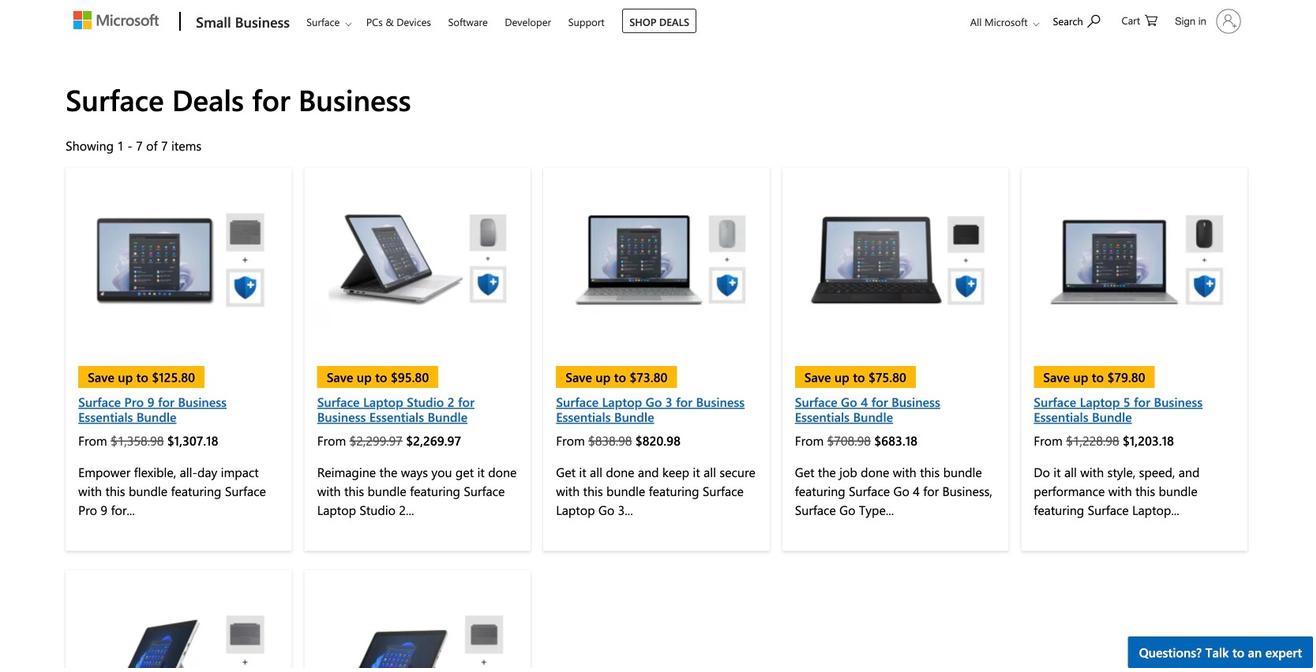 Task type: describe. For each thing, give the bounding box(es) containing it.
microsoft image
[[74, 11, 159, 29]]



Task type: vqa. For each thing, say whether or not it's contained in the screenshot.
Windows Insider program's program
no



Task type: locate. For each thing, give the bounding box(es) containing it.
None search field
[[1045, 2, 1116, 38]]



